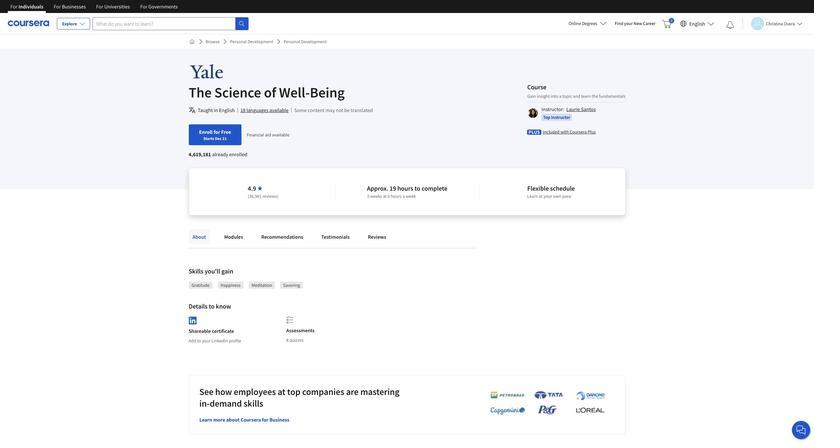 Task type: locate. For each thing, give the bounding box(es) containing it.
free
[[221, 129, 231, 135]]

science
[[214, 84, 261, 101]]

1 horizontal spatial coursera
[[570, 129, 587, 135]]

1 vertical spatial a
[[403, 193, 405, 199]]

1 vertical spatial hours
[[391, 193, 402, 199]]

find your new career
[[615, 20, 656, 26]]

english inside button
[[689, 20, 705, 27]]

banner navigation
[[5, 0, 183, 13]]

personal development link
[[227, 36, 276, 47], [281, 36, 329, 47]]

dec
[[215, 136, 222, 141]]

1 personal from the left
[[230, 39, 247, 45]]

for left governments
[[140, 3, 147, 10]]

of
[[264, 84, 276, 101]]

1 vertical spatial english
[[219, 107, 235, 113]]

testimonials
[[321, 234, 350, 240]]

aid
[[265, 132, 271, 138]]

starts
[[203, 136, 214, 141]]

santos
[[581, 106, 596, 112]]

learn left more
[[199, 417, 212, 423]]

0 vertical spatial learn
[[527, 193, 538, 199]]

personal development
[[230, 39, 273, 45], [284, 39, 327, 45]]

0 horizontal spatial your
[[202, 338, 211, 344]]

employees
[[234, 386, 276, 398]]

in
[[214, 107, 218, 113]]

savoring
[[283, 282, 300, 288]]

not
[[336, 107, 343, 113]]

2 horizontal spatial your
[[624, 20, 633, 26]]

0 horizontal spatial development
[[248, 39, 273, 45]]

your right find
[[624, 20, 633, 26]]

laurie
[[566, 106, 580, 112]]

at left 6 at the left
[[383, 193, 387, 199]]

18 languages available
[[240, 107, 289, 113]]

1 vertical spatial learn
[[199, 417, 212, 423]]

4,619,181 already enrolled
[[189, 151, 247, 158]]

available down of
[[269, 107, 289, 113]]

course
[[527, 83, 547, 91]]

online degrees button
[[563, 16, 612, 31]]

new
[[634, 20, 642, 26]]

at left top
[[278, 386, 285, 398]]

find your new career link
[[612, 20, 659, 28]]

career
[[643, 20, 656, 26]]

1 horizontal spatial english
[[689, 20, 705, 27]]

2 horizontal spatial to
[[415, 184, 420, 192]]

happiness
[[221, 282, 241, 288]]

for left individuals
[[10, 3, 18, 10]]

languages
[[247, 107, 268, 113]]

2 personal development link from the left
[[281, 36, 329, 47]]

None search field
[[93, 17, 249, 30]]

0 horizontal spatial personal
[[230, 39, 247, 45]]

already
[[212, 151, 228, 158]]

well-
[[279, 84, 310, 101]]

your down shareable certificate
[[202, 338, 211, 344]]

hours up week
[[398, 184, 413, 192]]

enrolled
[[229, 151, 247, 158]]

for left businesses
[[54, 3, 61, 10]]

at inside see how employees at top companies are mastering in-demand skills
[[278, 386, 285, 398]]

for up dec
[[214, 129, 220, 135]]

2 horizontal spatial at
[[539, 193, 543, 199]]

coursera plus image
[[527, 130, 542, 135]]

1 vertical spatial your
[[544, 193, 552, 199]]

0 horizontal spatial personal development link
[[227, 36, 276, 47]]

available right aid
[[272, 132, 289, 138]]

universities
[[104, 3, 130, 10]]

translated
[[351, 107, 373, 113]]

for governments
[[140, 3, 178, 10]]

for
[[10, 3, 18, 10], [54, 3, 61, 10], [96, 3, 103, 10], [140, 3, 147, 10]]

complete
[[422, 184, 447, 192]]

your
[[624, 20, 633, 26], [544, 193, 552, 199], [202, 338, 211, 344]]

to right add at left bottom
[[197, 338, 201, 344]]

included with coursera plus link
[[543, 129, 596, 135]]

0 horizontal spatial at
[[278, 386, 285, 398]]

0 vertical spatial english
[[689, 20, 705, 27]]

gratitude
[[192, 282, 210, 288]]

in-
[[199, 398, 210, 409]]

to
[[415, 184, 420, 192], [209, 302, 215, 310], [197, 338, 201, 344]]

reviews link
[[364, 230, 390, 244]]

available inside 18 languages available button
[[269, 107, 289, 113]]

at inside flexible schedule learn at your own pace
[[539, 193, 543, 199]]

how
[[215, 386, 232, 398]]

1 horizontal spatial your
[[544, 193, 552, 199]]

0 horizontal spatial english
[[219, 107, 235, 113]]

1 horizontal spatial personal
[[284, 39, 300, 45]]

reviews)
[[263, 193, 278, 199]]

8
[[286, 337, 289, 343]]

enroll
[[199, 129, 213, 135]]

1 horizontal spatial learn
[[527, 193, 538, 199]]

business
[[270, 417, 289, 423]]

available for financial aid available
[[272, 132, 289, 138]]

1 vertical spatial for
[[262, 417, 269, 423]]

online
[[569, 20, 581, 26]]

1 personal development link from the left
[[227, 36, 276, 47]]

be
[[344, 107, 350, 113]]

a
[[559, 93, 562, 99], [403, 193, 405, 199]]

coursera left plus
[[570, 129, 587, 135]]

2 personal from the left
[[284, 39, 300, 45]]

0 vertical spatial to
[[415, 184, 420, 192]]

instructor
[[551, 114, 570, 120]]

0 vertical spatial available
[[269, 107, 289, 113]]

1 vertical spatial to
[[209, 302, 215, 310]]

for left business
[[262, 417, 269, 423]]

chat with us image
[[796, 425, 806, 436]]

a left week
[[403, 193, 405, 199]]

businesses
[[62, 3, 86, 10]]

with
[[561, 129, 569, 135]]

add to your linkedin profile
[[189, 338, 241, 344]]

0 vertical spatial a
[[559, 93, 562, 99]]

0 horizontal spatial to
[[197, 338, 201, 344]]

0 vertical spatial coursera
[[570, 129, 587, 135]]

english right shopping cart: 1 item icon
[[689, 20, 705, 27]]

1 horizontal spatial at
[[383, 193, 387, 199]]

1 vertical spatial available
[[272, 132, 289, 138]]

coursera down skills at left bottom
[[241, 417, 261, 423]]

1 horizontal spatial to
[[209, 302, 215, 310]]

profile
[[229, 338, 241, 344]]

hours right 6 at the left
[[391, 193, 402, 199]]

2 vertical spatial to
[[197, 338, 201, 344]]

your left own
[[544, 193, 552, 199]]

learn down flexible
[[527, 193, 538, 199]]

1 horizontal spatial a
[[559, 93, 562, 99]]

1 horizontal spatial personal development
[[284, 39, 327, 45]]

to left 'know'
[[209, 302, 215, 310]]

to up week
[[415, 184, 420, 192]]

laurie santos image
[[528, 108, 538, 118]]

1 horizontal spatial development
[[301, 39, 327, 45]]

modules
[[224, 234, 243, 240]]

1 horizontal spatial personal development link
[[281, 36, 329, 47]]

1 horizontal spatial for
[[262, 417, 269, 423]]

at down flexible
[[539, 193, 543, 199]]

to for know
[[209, 302, 215, 310]]

6
[[388, 193, 390, 199]]

at for see how employees at top companies are mastering in-demand skills
[[278, 386, 285, 398]]

0 horizontal spatial personal development
[[230, 39, 273, 45]]

1 vertical spatial coursera
[[241, 417, 261, 423]]

christina overa
[[766, 21, 795, 26]]

0 horizontal spatial learn
[[199, 417, 212, 423]]

at for flexible schedule learn at your own pace
[[539, 193, 543, 199]]

0 horizontal spatial coursera
[[241, 417, 261, 423]]

for left universities
[[96, 3, 103, 10]]

flexible
[[527, 184, 549, 192]]

personal for 2nd personal development link from the left
[[284, 39, 300, 45]]

the science of well-being
[[189, 84, 345, 101]]

learn
[[527, 193, 538, 199], [199, 417, 212, 423]]

0 horizontal spatial for
[[214, 129, 220, 135]]

recommendations
[[261, 234, 303, 240]]

schedule
[[550, 184, 575, 192]]

a right into
[[559, 93, 562, 99]]

certificate
[[212, 328, 234, 334]]

for inside enroll for free starts dec 21
[[214, 129, 220, 135]]

you'll
[[205, 267, 220, 275]]

0 vertical spatial your
[[624, 20, 633, 26]]

english right in
[[219, 107, 235, 113]]

1 for from the left
[[10, 3, 18, 10]]

top
[[543, 114, 550, 120]]

coursera
[[570, 129, 587, 135], [241, 417, 261, 423]]

more
[[213, 417, 225, 423]]

development
[[248, 39, 273, 45], [301, 39, 327, 45]]

english
[[689, 20, 705, 27], [219, 107, 235, 113]]

shareable certificate
[[189, 328, 234, 334]]

2 for from the left
[[54, 3, 61, 10]]

4 for from the left
[[140, 3, 147, 10]]

pace
[[562, 193, 571, 199]]

included with coursera plus
[[543, 129, 596, 135]]

0 horizontal spatial a
[[403, 193, 405, 199]]

0 vertical spatial for
[[214, 129, 220, 135]]

3 for from the left
[[96, 3, 103, 10]]

about
[[226, 417, 240, 423]]



Task type: describe. For each thing, give the bounding box(es) containing it.
own
[[553, 193, 561, 199]]

1 development from the left
[[248, 39, 273, 45]]

18
[[240, 107, 246, 113]]

for for individuals
[[10, 3, 18, 10]]

home image
[[189, 39, 195, 44]]

approx.
[[367, 184, 388, 192]]

know
[[216, 302, 231, 310]]

coursera inside included with coursera plus link
[[570, 129, 587, 135]]

4.9
[[248, 184, 256, 192]]

meditation
[[252, 282, 272, 288]]

financial
[[247, 132, 264, 138]]

coursera enterprise logos image
[[481, 391, 611, 419]]

to for your
[[197, 338, 201, 344]]

for universities
[[96, 3, 130, 10]]

show notifications image
[[726, 21, 734, 29]]

linkedin
[[211, 338, 228, 344]]

christina overa button
[[743, 17, 802, 30]]

gain
[[221, 267, 233, 275]]

the
[[189, 84, 212, 101]]

21
[[222, 136, 227, 141]]

modules link
[[220, 230, 247, 244]]

2 vertical spatial your
[[202, 338, 211, 344]]

weeks
[[370, 193, 382, 199]]

assessments
[[286, 327, 315, 334]]

details to know
[[189, 302, 231, 310]]

personal for 2nd personal development link from the right
[[230, 39, 247, 45]]

top
[[287, 386, 300, 398]]

coursera image
[[8, 18, 49, 29]]

about link
[[189, 230, 210, 244]]

3
[[367, 193, 369, 199]]

2 personal development from the left
[[284, 39, 327, 45]]

learn more about coursera for business link
[[199, 417, 289, 423]]

learn more about coursera for business
[[199, 417, 289, 423]]

about
[[193, 234, 206, 240]]

explore button
[[57, 18, 90, 30]]

available for 18 languages available
[[269, 107, 289, 113]]

gain
[[527, 93, 536, 99]]

browse link
[[203, 36, 222, 47]]

instructor: laurie santos top instructor
[[542, 106, 596, 120]]

explore
[[62, 21, 77, 27]]

learn
[[581, 93, 591, 99]]

yale university image
[[189, 64, 250, 79]]

(36,941
[[248, 193, 262, 199]]

0 vertical spatial hours
[[398, 184, 413, 192]]

for for governments
[[140, 3, 147, 10]]

overa
[[784, 21, 795, 26]]

What do you want to learn? text field
[[93, 17, 236, 30]]

approx. 19 hours to complete 3 weeks at 6 hours a week
[[367, 184, 447, 199]]

financial aid available button
[[247, 132, 289, 138]]

add
[[189, 338, 196, 344]]

taught
[[198, 107, 213, 113]]

1 personal development from the left
[[230, 39, 273, 45]]

see
[[199, 386, 213, 398]]

for for universities
[[96, 3, 103, 10]]

shopping cart: 1 item image
[[662, 18, 675, 28]]

skills
[[244, 398, 263, 409]]

flexible schedule learn at your own pace
[[527, 184, 575, 199]]

details
[[189, 302, 208, 310]]

for individuals
[[10, 3, 43, 10]]

reviews
[[368, 234, 386, 240]]

online degrees
[[569, 20, 597, 26]]

are
[[346, 386, 359, 398]]

learn inside flexible schedule learn at your own pace
[[527, 193, 538, 199]]

mastering
[[360, 386, 400, 398]]

a inside the course gain insight into a topic and learn the fundamentals
[[559, 93, 562, 99]]

and
[[573, 93, 580, 99]]

8 quizzes
[[286, 337, 304, 343]]

governments
[[148, 3, 178, 10]]

skills
[[189, 267, 203, 275]]

companies
[[302, 386, 344, 398]]

19
[[390, 184, 396, 192]]

demand
[[210, 398, 242, 409]]

2 development from the left
[[301, 39, 327, 45]]

your inside flexible schedule learn at your own pace
[[544, 193, 552, 199]]

a inside the approx. 19 hours to complete 3 weeks at 6 hours a week
[[403, 193, 405, 199]]

included
[[543, 129, 560, 135]]

to inside the approx. 19 hours to complete 3 weeks at 6 hours a week
[[415, 184, 420, 192]]

at inside the approx. 19 hours to complete 3 weeks at 6 hours a week
[[383, 193, 387, 199]]

browse
[[206, 39, 220, 45]]

recommendations link
[[257, 230, 307, 244]]

for businesses
[[54, 3, 86, 10]]

the
[[592, 93, 598, 99]]

english button
[[678, 13, 717, 34]]

4,619,181
[[189, 151, 211, 158]]

skills you'll gain
[[189, 267, 233, 275]]

financial aid available
[[247, 132, 289, 138]]

shareable
[[189, 328, 211, 334]]

insight
[[537, 93, 550, 99]]

being
[[310, 84, 345, 101]]

quizzes
[[289, 337, 304, 343]]

for for businesses
[[54, 3, 61, 10]]

taught in english
[[198, 107, 235, 113]]

plus
[[588, 129, 596, 135]]

into
[[551, 93, 558, 99]]

laurie santos link
[[566, 106, 596, 112]]

fundamentals
[[599, 93, 625, 99]]



Task type: vqa. For each thing, say whether or not it's contained in the screenshot.
18 languages available available
yes



